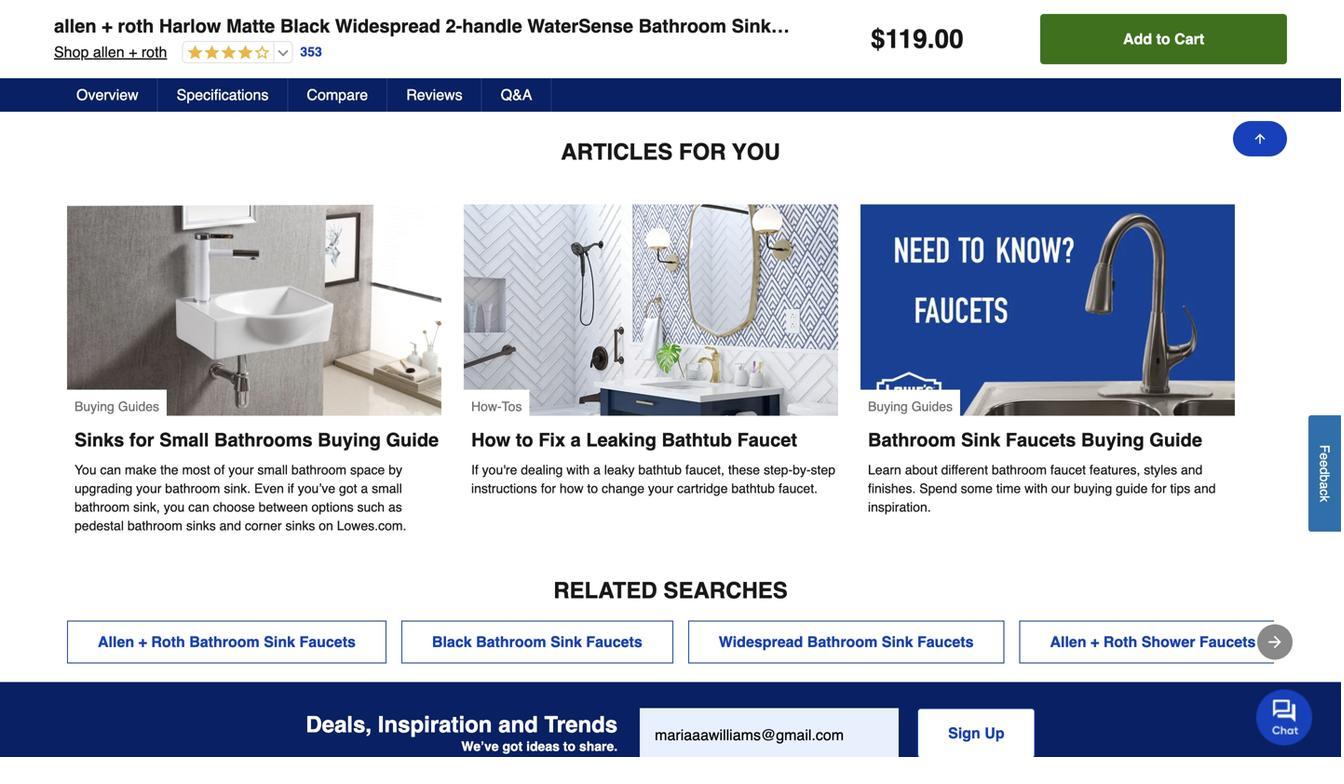 Task type: locate. For each thing, give the bounding box(es) containing it.
how-tos
[[471, 399, 522, 414]]

1 vertical spatial small
[[372, 481, 402, 496]]

1 horizontal spatial black
[[432, 633, 472, 651]]

bathroom down sink,
[[127, 518, 183, 533]]

widespread down searches
[[719, 633, 803, 651]]

a down space
[[361, 481, 368, 496]]

for
[[679, 139, 726, 165]]

specifications button
[[158, 78, 288, 112]]

0 vertical spatial got
[[339, 481, 357, 496]]

1 vertical spatial with
[[567, 462, 590, 477]]

roth for allen + roth shower faucets
[[1103, 633, 1137, 651]]

1 vertical spatial widespread
[[719, 633, 803, 651]]

faucet
[[776, 15, 836, 37], [737, 429, 797, 451]]

0 horizontal spatial sinks
[[186, 518, 216, 533]]

2 buying guides from the left
[[868, 399, 953, 414]]

how
[[471, 429, 511, 451]]

buying up sinks
[[75, 399, 114, 414]]

make
[[125, 462, 157, 477]]

and down choose
[[219, 518, 241, 533]]

0 horizontal spatial got
[[339, 481, 357, 496]]

0 horizontal spatial you
[[75, 462, 97, 477]]

$
[[871, 24, 885, 54]]

0 horizontal spatial widespread
[[335, 15, 440, 37]]

a inside if you're dealing with a leaky bathtub faucet, these step-by-step instructions for how to change your cartridge bathtub faucet.
[[593, 462, 601, 477]]

your
[[228, 462, 254, 477], [136, 481, 161, 496], [648, 481, 673, 496]]

such
[[357, 500, 385, 515]]

add to cart link
[[50, 33, 228, 74], [262, 33, 440, 74], [897, 33, 1075, 74], [1109, 33, 1287, 74]]

a
[[571, 429, 581, 451], [593, 462, 601, 477], [361, 481, 368, 496], [1317, 482, 1332, 489]]

1 horizontal spatial can
[[188, 500, 209, 515]]

step
[[811, 462, 835, 477]]

guides for sinks
[[118, 399, 159, 414]]

$ 119 . 00
[[871, 24, 964, 54]]

bathtub down these
[[731, 481, 775, 496]]

small
[[159, 429, 209, 451]]

+ for allen + roth harlow matte black widespread 2-handle watersense bathroom sink faucet with drain
[[102, 15, 113, 37]]

got inside you can make the most of your small bathroom space by upgrading your bathroom sink. even if you've got a small bathroom sink, you can choose between options such as pedestal bathroom sinks and corner sinks on lowes.com.
[[339, 481, 357, 496]]

1 e from the top
[[1317, 453, 1332, 460]]

0 horizontal spatial black
[[280, 15, 330, 37]]

small up 'as'
[[372, 481, 402, 496]]

0 horizontal spatial can
[[100, 462, 121, 477]]

buying guides up about
[[868, 399, 953, 414]]

shop
[[54, 43, 89, 61]]

1 horizontal spatial previously viewed image
[[685, 0, 867, 20]]

guides for bathroom
[[911, 399, 953, 414]]

a up k
[[1317, 482, 1332, 489]]

bathroom down upgrading
[[75, 500, 130, 515]]

faucet
[[1050, 462, 1086, 477]]

3.9 stars image
[[183, 45, 270, 62]]

as
[[388, 500, 402, 515]]

buying guides up sinks
[[75, 399, 159, 414]]

got up options at the bottom of the page
[[339, 481, 357, 496]]

with left our
[[1025, 481, 1048, 496]]

0 horizontal spatial previously viewed image
[[50, 0, 232, 20]]

add for second add to cart list item from the left
[[316, 47, 341, 62]]

allen
[[54, 15, 96, 37], [93, 43, 124, 61], [98, 633, 134, 651], [1050, 633, 1086, 651]]

e up b at the right bottom of page
[[1317, 460, 1332, 467]]

add to cart
[[1123, 30, 1204, 47], [105, 47, 174, 62], [316, 47, 386, 62], [952, 47, 1021, 62], [1163, 47, 1233, 62]]

1 horizontal spatial bathtub
[[731, 481, 775, 496]]

1 horizontal spatial guides
[[911, 399, 953, 414]]

you right the for
[[732, 139, 780, 165]]

2 horizontal spatial for
[[1151, 481, 1167, 496]]

faucets inside 'link'
[[299, 633, 356, 651]]

a left leaky on the bottom left
[[593, 462, 601, 477]]

1 sinks from the left
[[186, 518, 216, 533]]

can up upgrading
[[100, 462, 121, 477]]

of
[[214, 462, 225, 477]]

1 add to cart link from the left
[[50, 33, 228, 74]]

+ inside the allen + roth bathroom sink faucets 'link'
[[138, 633, 147, 651]]

e up d
[[1317, 453, 1332, 460]]

for up make
[[129, 429, 154, 451]]

1 horizontal spatial you
[[732, 139, 780, 165]]

black bathroom sink faucets link
[[401, 621, 673, 664]]

and up "ideas"
[[498, 712, 538, 738]]

1 horizontal spatial guide
[[1150, 429, 1202, 451]]

cart
[[1175, 30, 1204, 47], [147, 47, 174, 62], [359, 47, 386, 62], [994, 47, 1021, 62], [1205, 47, 1233, 62]]

buying guides link
[[67, 204, 441, 416], [861, 204, 1235, 416]]

ideas
[[526, 739, 560, 754]]

buying
[[75, 399, 114, 414], [868, 399, 908, 414], [318, 429, 381, 451], [1081, 429, 1144, 451]]

1 horizontal spatial sinks
[[285, 518, 315, 533]]

1 guides from the left
[[118, 399, 159, 414]]

you're
[[482, 462, 517, 477]]

1 horizontal spatial buying guides
[[868, 399, 953, 414]]

articles for you
[[561, 139, 780, 165]]

0 horizontal spatial buying guides link
[[67, 204, 441, 416]]

black bathroom sink faucets
[[432, 633, 642, 651]]

2 add to cart link from the left
[[262, 33, 440, 74]]

q&a button
[[482, 78, 552, 112]]

and right tips
[[1194, 481, 1216, 496]]

0 horizontal spatial with
[[567, 462, 590, 477]]

got left "ideas"
[[502, 739, 523, 754]]

0 vertical spatial you
[[732, 139, 780, 165]]

a modern bathroom with a white chevron tile shower with black hardware. image
[[464, 204, 838, 416]]

change
[[602, 481, 644, 496]]

small up even
[[257, 462, 288, 477]]

1 vertical spatial you
[[75, 462, 97, 477]]

sinks down between at bottom
[[285, 518, 315, 533]]

4 add to cart link from the left
[[1109, 33, 1287, 74]]

previously viewed image
[[50, 0, 232, 20], [685, 0, 867, 20], [897, 0, 1079, 20]]

widespread left 2-
[[335, 15, 440, 37]]

allen for allen + roth shower faucets
[[1050, 633, 1086, 651]]

with inside if you're dealing with a leaky bathtub faucet, these step-by-step instructions for how to change your cartridge bathtub faucet.
[[567, 462, 590, 477]]

harlow
[[159, 15, 221, 37]]

faucet left '$'
[[776, 15, 836, 37]]

can right you
[[188, 500, 209, 515]]

related
[[553, 578, 657, 604]]

for down dealing
[[541, 481, 556, 496]]

for
[[129, 429, 154, 451], [541, 481, 556, 496], [1151, 481, 1167, 496]]

1 vertical spatial black
[[432, 633, 472, 651]]

bathtub down how to fix a leaking bathtub faucet link
[[638, 462, 682, 477]]

your inside if you're dealing with a leaky bathtub faucet, these step-by-step instructions for how to change your cartridge bathtub faucet.
[[648, 481, 673, 496]]

black up the inspiration
[[432, 633, 472, 651]]

compare button
[[288, 78, 388, 112]]

0 vertical spatial black
[[280, 15, 330, 37]]

allen + roth bathroom sink faucets
[[98, 633, 356, 651]]

fix
[[539, 429, 565, 451]]

black up 353
[[280, 15, 330, 37]]

+
[[102, 15, 113, 37], [129, 43, 137, 61], [138, 633, 147, 651], [1091, 633, 1099, 651]]

2 previously viewed image from the left
[[685, 0, 867, 20]]

how
[[560, 481, 584, 496]]

guides
[[118, 399, 159, 414], [911, 399, 953, 414]]

0 vertical spatial can
[[100, 462, 121, 477]]

with left drain
[[841, 15, 879, 37]]

b
[[1317, 475, 1332, 482]]

you
[[732, 139, 780, 165], [75, 462, 97, 477]]

these
[[728, 462, 760, 477]]

bathtub
[[662, 429, 732, 451]]

buying guides
[[75, 399, 159, 414], [868, 399, 953, 414]]

for down the styles
[[1151, 481, 1167, 496]]

2 vertical spatial with
[[1025, 481, 1048, 496]]

got inside "deals, inspiration and trends we've got ideas to share."
[[502, 739, 523, 754]]

add to cart link for 4th add to cart list item from the left
[[1109, 33, 1287, 74]]

+ inside allen + roth shower faucets link
[[1091, 633, 1099, 651]]

guide
[[386, 429, 439, 451], [1150, 429, 1202, 451]]

guide up by
[[386, 429, 439, 451]]

add to cart for 4th add to cart list item from the left
[[1163, 47, 1233, 62]]

1 horizontal spatial small
[[372, 481, 402, 496]]

0 horizontal spatial bathtub
[[638, 462, 682, 477]]

add to cart inside "button"
[[1123, 30, 1204, 47]]

cart for second add to cart list item from the left
[[359, 47, 386, 62]]

options
[[312, 500, 354, 515]]

a inside button
[[1317, 482, 1332, 489]]

trends
[[544, 712, 618, 738]]

faucet up step-
[[737, 429, 797, 451]]

2 buying guides link from the left
[[861, 204, 1235, 416]]

about
[[905, 462, 938, 477]]

1 horizontal spatial widespread
[[719, 633, 803, 651]]

learn about different bathroom faucet features, styles and finishes. spend some time with our buying guide for tips and inspiration.
[[868, 462, 1220, 515]]

1 vertical spatial faucet
[[737, 429, 797, 451]]

2 horizontal spatial with
[[1025, 481, 1048, 496]]

bathroom up time
[[992, 462, 1047, 477]]

1 horizontal spatial got
[[502, 739, 523, 754]]

add to cart link for second add to cart list item from the left
[[262, 33, 440, 74]]

cart for fourth add to cart list item from right
[[147, 47, 174, 62]]

guides up sinks
[[118, 399, 159, 414]]

widespread
[[335, 15, 440, 37], [719, 633, 803, 651]]

add to cart for third add to cart list item from left
[[952, 47, 1021, 62]]

2 horizontal spatial your
[[648, 481, 673, 496]]

1 vertical spatial can
[[188, 500, 209, 515]]

if
[[288, 481, 294, 496]]

specifications
[[177, 86, 269, 103]]

2 guides from the left
[[911, 399, 953, 414]]

your up sink.
[[228, 462, 254, 477]]

if
[[471, 462, 479, 477]]

chat invite button image
[[1256, 689, 1313, 746]]

1 previously viewed image from the left
[[50, 0, 232, 20]]

1 vertical spatial bathtub
[[731, 481, 775, 496]]

0 vertical spatial small
[[257, 462, 288, 477]]

reviews button
[[388, 78, 482, 112]]

bathroom down most
[[165, 481, 220, 496]]

allen for allen + roth bathroom sink faucets
[[98, 633, 134, 651]]

to inside "deals, inspiration and trends we've got ideas to share."
[[563, 739, 576, 754]]

roth inside 'link'
[[151, 633, 185, 651]]

sinks down choose
[[186, 518, 216, 533]]

your up sink,
[[136, 481, 161, 496]]

3 previously viewed image from the left
[[897, 0, 1079, 20]]

2 e from the top
[[1317, 460, 1332, 467]]

4 add to cart list item from the left
[[1109, 0, 1291, 74]]

articles
[[561, 139, 673, 165]]

can
[[100, 462, 121, 477], [188, 500, 209, 515]]

you've
[[298, 481, 335, 496]]

1 buying guides link from the left
[[67, 204, 441, 416]]

0 horizontal spatial buying guides
[[75, 399, 159, 414]]

1 horizontal spatial for
[[541, 481, 556, 496]]

you up upgrading
[[75, 462, 97, 477]]

faucets
[[1006, 429, 1076, 451], [299, 633, 356, 651], [586, 633, 642, 651], [917, 633, 974, 651], [1199, 633, 1256, 651]]

your right change at the left bottom
[[648, 481, 673, 496]]

between
[[259, 500, 308, 515]]

allen inside 'link'
[[98, 633, 134, 651]]

1 vertical spatial got
[[502, 739, 523, 754]]

1 buying guides from the left
[[75, 399, 159, 414]]

on
[[319, 518, 333, 533]]

2 horizontal spatial previously viewed image
[[897, 0, 1079, 20]]

cart for 4th add to cart list item from the left
[[1205, 47, 1233, 62]]

2-
[[446, 15, 462, 37]]

need to know bathroom faucet video. image
[[861, 204, 1235, 416]]

add for third add to cart list item from left
[[952, 47, 976, 62]]

guide up the styles
[[1150, 429, 1202, 451]]

guide
[[1116, 481, 1148, 496]]

buying
[[1074, 481, 1112, 496]]

how-tos link
[[464, 204, 838, 416]]

to
[[1156, 30, 1170, 47], [132, 47, 144, 62], [344, 47, 356, 62], [979, 47, 991, 62], [1190, 47, 1203, 62], [516, 429, 533, 451], [587, 481, 598, 496], [563, 739, 576, 754]]

small
[[257, 462, 288, 477], [372, 481, 402, 496]]

add to cart list item
[[50, 0, 232, 74], [262, 0, 444, 74], [897, 0, 1079, 74], [1109, 0, 1291, 74]]

1 horizontal spatial with
[[841, 15, 879, 37]]

guides up about
[[911, 399, 953, 414]]

drain
[[884, 15, 931, 37]]

0 horizontal spatial guide
[[386, 429, 439, 451]]

to inside "button"
[[1156, 30, 1170, 47]]

with up the 'how' on the bottom
[[567, 462, 590, 477]]

1 horizontal spatial buying guides link
[[861, 204, 1235, 416]]

3 add to cart link from the left
[[897, 33, 1075, 74]]

time
[[996, 481, 1021, 496]]

dealing
[[521, 462, 563, 477]]

0 horizontal spatial guides
[[118, 399, 159, 414]]

black
[[280, 15, 330, 37], [432, 633, 472, 651]]

to inside if you're dealing with a leaky bathtub faucet, these step-by-step instructions for how to change your cartridge bathtub faucet.
[[587, 481, 598, 496]]



Task type: describe. For each thing, give the bounding box(es) containing it.
buying up learn
[[868, 399, 908, 414]]

widespread bathroom sink faucets link
[[688, 621, 1004, 664]]

0 vertical spatial widespread
[[335, 15, 440, 37]]

353
[[300, 44, 322, 59]]

add to cart for fourth add to cart list item from right
[[105, 47, 174, 62]]

related searches
[[553, 578, 788, 604]]

roth for allen + roth harlow matte black widespread 2-handle watersense bathroom sink faucet with drain
[[118, 15, 154, 37]]

sinks
[[75, 429, 124, 451]]

and inside you can make the most of your small bathroom space by upgrading your bathroom sink. even if you've got a small bathroom sink, you can choose between options such as pedestal bathroom sinks and corner sinks on lowes.com.
[[219, 518, 241, 533]]

by
[[389, 462, 402, 477]]

119
[[885, 24, 927, 54]]

add for fourth add to cart list item from right
[[105, 47, 129, 62]]

sink.
[[224, 481, 251, 496]]

3 add to cart list item from the left
[[897, 0, 1079, 74]]

leaky
[[604, 462, 635, 477]]

buying guides link for buying
[[861, 204, 1235, 416]]

buying guides for sinks
[[75, 399, 159, 414]]

+ for allen + roth bathroom sink faucets
[[138, 633, 147, 651]]

bathrooms
[[214, 429, 313, 451]]

overview
[[76, 86, 138, 103]]

sign
[[948, 725, 981, 742]]

+ for allen + roth shower faucets
[[1091, 633, 1099, 651]]

share.
[[579, 739, 618, 754]]

for inside if you're dealing with a leaky bathtub faucet, these step-by-step instructions for how to change your cartridge bathtub faucet.
[[541, 481, 556, 496]]

c
[[1317, 489, 1332, 496]]

tips
[[1170, 481, 1191, 496]]

a right fix
[[571, 429, 581, 451]]

styles
[[1144, 462, 1177, 477]]

how to fix a leaking bathtub faucet link
[[464, 416, 838, 453]]

different
[[941, 462, 988, 477]]

buying up space
[[318, 429, 381, 451]]

upgrading
[[75, 481, 133, 496]]

0 horizontal spatial your
[[136, 481, 161, 496]]

handle
[[462, 15, 522, 37]]

you inside you can make the most of your small bathroom space by upgrading your bathroom sink. even if you've got a small bathroom sink, you can choose between options such as pedestal bathroom sinks and corner sinks on lowes.com.
[[75, 462, 97, 477]]

features,
[[1090, 462, 1140, 477]]

0 horizontal spatial small
[[257, 462, 288, 477]]

you
[[164, 500, 185, 515]]

faucet.
[[779, 481, 818, 496]]

0 vertical spatial with
[[841, 15, 879, 37]]

finishes.
[[868, 481, 916, 496]]

and inside "deals, inspiration and trends we've got ideas to share."
[[498, 712, 538, 738]]

deals, inspiration and trends we've got ideas to share.
[[306, 712, 618, 754]]

1 horizontal spatial your
[[228, 462, 254, 477]]

up
[[985, 725, 1005, 742]]

reviews
[[406, 86, 463, 103]]

.
[[927, 24, 935, 54]]

if you're dealing with a leaky bathtub faucet, these step-by-step instructions for how to change your cartridge bathtub faucet.
[[471, 462, 839, 496]]

even
[[254, 481, 284, 496]]

matte
[[226, 15, 275, 37]]

a white wall-mount sink with a white and chrome faucet and exposed plumbing in a gray bathroom. image
[[67, 204, 441, 416]]

our
[[1051, 481, 1070, 496]]

sink,
[[133, 500, 160, 515]]

roth for allen + roth bathroom sink faucets
[[151, 633, 185, 651]]

deals,
[[306, 712, 372, 738]]

a inside you can make the most of your small bathroom space by upgrading your bathroom sink. even if you've got a small bathroom sink, you can choose between options such as pedestal bathroom sinks and corner sinks on lowes.com.
[[361, 481, 368, 496]]

for inside "learn about different bathroom faucet features, styles and finishes. spend some time with our buying guide for tips and inspiration."
[[1151, 481, 1167, 496]]

add to cart link for fourth add to cart list item from right
[[50, 33, 228, 74]]

add for 4th add to cart list item from the left
[[1163, 47, 1188, 62]]

allen + roth shower faucets link
[[1019, 621, 1287, 664]]

cart inside "button"
[[1175, 30, 1204, 47]]

inspiration.
[[868, 500, 931, 515]]

watersense
[[527, 15, 633, 37]]

inspiration
[[378, 712, 492, 738]]

step-
[[764, 462, 793, 477]]

sign up form
[[640, 708, 1035, 757]]

some
[[961, 481, 993, 496]]

00
[[935, 24, 964, 54]]

we've
[[461, 739, 499, 754]]

arrow right image
[[1266, 633, 1284, 651]]

bathroom sink faucets buying guide
[[868, 429, 1202, 451]]

overview button
[[58, 78, 158, 112]]

sinks for small bathrooms buying guide link
[[67, 416, 441, 453]]

you can make the most of your small bathroom space by upgrading your bathroom sink. even if you've got a small bathroom sink, you can choose between options such as pedestal bathroom sinks and corner sinks on lowes.com.
[[75, 462, 406, 533]]

corner
[[245, 518, 282, 533]]

how-
[[471, 399, 502, 414]]

1 add to cart list item from the left
[[50, 0, 232, 74]]

searches
[[664, 578, 788, 604]]

f
[[1317, 445, 1332, 453]]

choose
[[213, 500, 255, 515]]

2 add to cart list item from the left
[[262, 0, 444, 74]]

0 horizontal spatial for
[[129, 429, 154, 451]]

buying up features,
[[1081, 429, 1144, 451]]

shop allen + roth
[[54, 43, 167, 61]]

space
[[350, 462, 385, 477]]

cart for third add to cart list item from left
[[994, 47, 1021, 62]]

1 guide from the left
[[386, 429, 439, 451]]

buying guides link for bathrooms
[[67, 204, 441, 416]]

allen + roth bathroom sink faucets link
[[67, 621, 386, 664]]

q&a
[[501, 86, 532, 103]]

d
[[1317, 467, 1332, 475]]

cartridge
[[677, 481, 728, 496]]

add to cart button
[[1040, 14, 1287, 64]]

pedestal
[[75, 518, 124, 533]]

leaking
[[586, 429, 657, 451]]

by-
[[793, 462, 811, 477]]

allen for allen + roth harlow matte black widespread 2-handle watersense bathroom sink faucet with drain
[[54, 15, 96, 37]]

Email Address email field
[[640, 708, 899, 757]]

shower
[[1142, 633, 1195, 651]]

sink inside 'link'
[[264, 633, 295, 651]]

0 vertical spatial bathtub
[[638, 462, 682, 477]]

tos
[[502, 399, 522, 414]]

bathroom inside "learn about different bathroom faucet features, styles and finishes. spend some time with our buying guide for tips and inspiration."
[[992, 462, 1047, 477]]

2 guide from the left
[[1150, 429, 1202, 451]]

add to cart link for third add to cart list item from left
[[897, 33, 1075, 74]]

f e e d b a c k
[[1317, 445, 1332, 502]]

sign up
[[948, 725, 1005, 742]]

f e e d b a c k button
[[1309, 415, 1341, 532]]

add inside "button"
[[1123, 30, 1152, 47]]

arrow up image
[[1253, 131, 1268, 146]]

k
[[1317, 496, 1332, 502]]

allen + roth shower faucets
[[1050, 633, 1256, 651]]

add to cart for second add to cart list item from the left
[[316, 47, 386, 62]]

bathroom up you've
[[291, 462, 347, 477]]

2 sinks from the left
[[285, 518, 315, 533]]

buying guides for bathroom
[[868, 399, 953, 414]]

bathroom sink faucets buying guide link
[[861, 416, 1235, 453]]

widespread bathroom sink faucets
[[719, 633, 974, 651]]

sinks for small bathrooms buying guide
[[75, 429, 439, 451]]

previously viewed image for third add to cart list item from left
[[897, 0, 1079, 20]]

with inside "learn about different bathroom faucet features, styles and finishes. spend some time with our buying guide for tips and inspiration."
[[1025, 481, 1048, 496]]

most
[[182, 462, 210, 477]]

and up tips
[[1181, 462, 1203, 477]]

previously viewed image for fourth add to cart list item from right
[[50, 0, 232, 20]]

faucet,
[[685, 462, 725, 477]]

0 vertical spatial faucet
[[776, 15, 836, 37]]

allen + roth harlow matte black widespread 2-handle watersense bathroom sink faucet with drain
[[54, 15, 931, 37]]

bathroom inside 'link'
[[189, 633, 260, 651]]



Task type: vqa. For each thing, say whether or not it's contained in the screenshot.
remodeling
no



